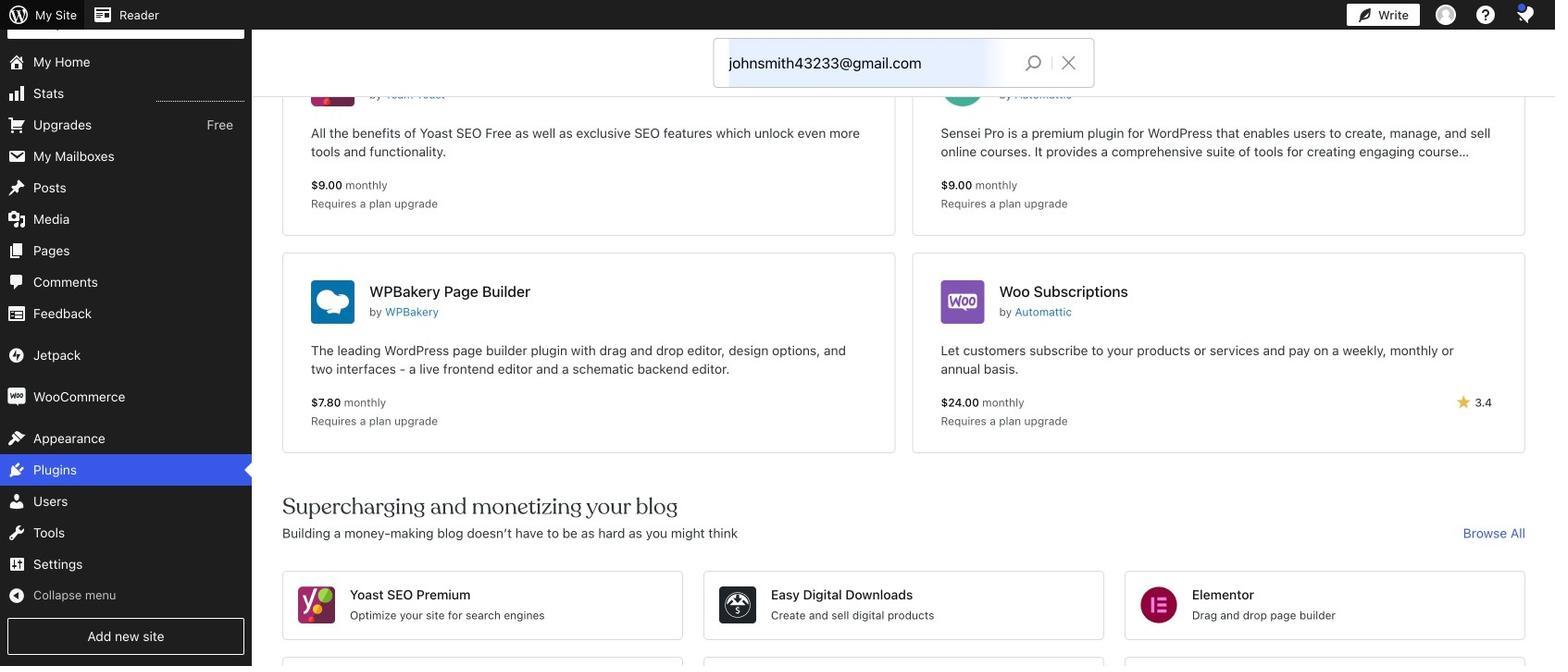 Task type: locate. For each thing, give the bounding box(es) containing it.
2 img image from the top
[[7, 388, 26, 407]]

1 vertical spatial img image
[[7, 388, 26, 407]]

None search field
[[714, 39, 1094, 87]]

open search image
[[1011, 50, 1057, 76]]

plugin icon image
[[311, 63, 355, 106], [941, 63, 985, 106], [311, 281, 355, 324], [941, 281, 985, 324], [298, 587, 335, 624], [719, 587, 756, 624], [1140, 587, 1177, 624]]

close search image
[[1046, 52, 1092, 74]]

img image
[[7, 346, 26, 365], [7, 388, 26, 407]]

help image
[[1475, 4, 1497, 26]]

0 vertical spatial img image
[[7, 346, 26, 365]]

highest hourly views 0 image
[[156, 90, 244, 102]]



Task type: vqa. For each thing, say whether or not it's contained in the screenshot.
LIST ITEM
no



Task type: describe. For each thing, give the bounding box(es) containing it.
1 img image from the top
[[7, 346, 26, 365]]

manage your notifications image
[[1515, 4, 1537, 26]]

Search search field
[[729, 39, 1011, 87]]

my profile image
[[1436, 5, 1456, 25]]



